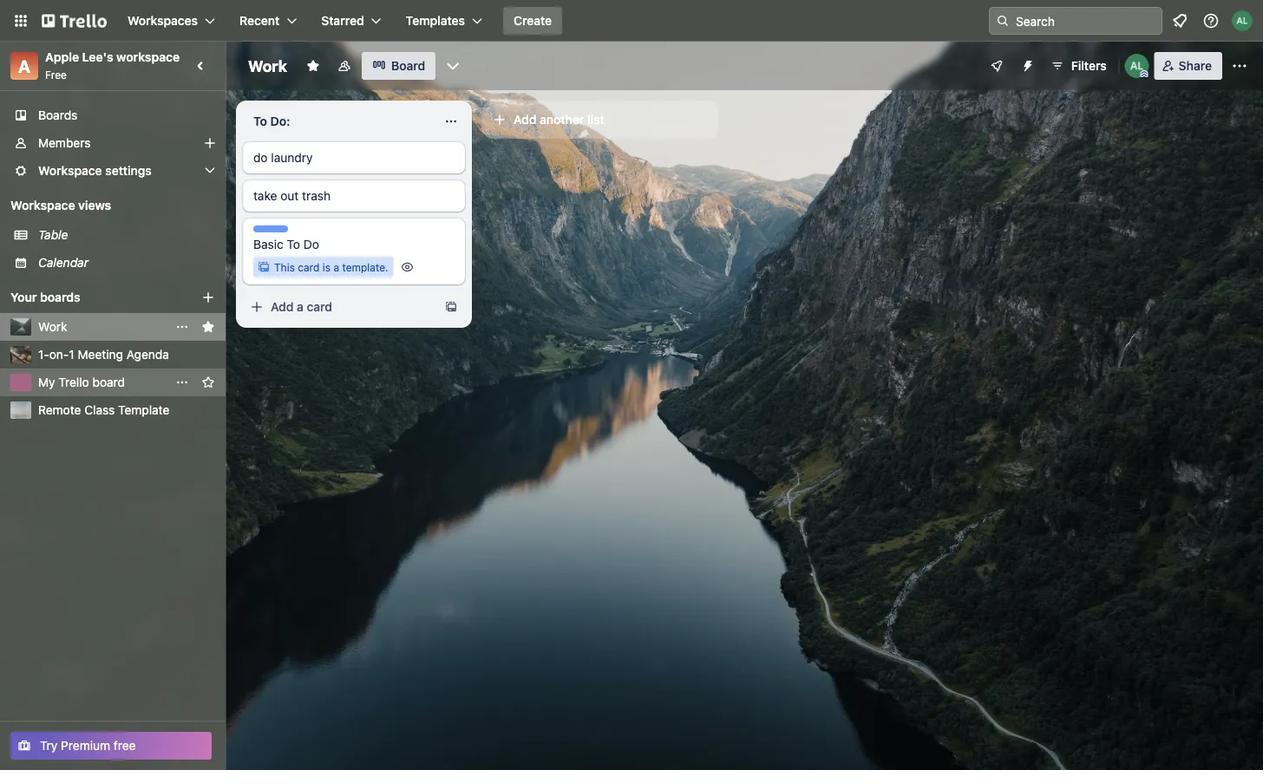 Task type: locate. For each thing, give the bounding box(es) containing it.
do
[[304, 237, 319, 252]]

1 horizontal spatial a
[[334, 261, 339, 273]]

basic to do
[[253, 237, 319, 252]]

switch to… image
[[12, 12, 30, 30]]

apple lee (applelee29) image right open information menu icon
[[1232, 10, 1253, 31]]

apple lee (applelee29) image right filters
[[1125, 54, 1150, 78]]

workspace for workspace settings
[[38, 164, 102, 178]]

1 vertical spatial board actions menu image
[[175, 376, 189, 390]]

card inside add a card button
[[307, 300, 332, 314]]

1 vertical spatial a
[[297, 300, 304, 314]]

trello
[[58, 375, 89, 390]]

add down the this
[[271, 300, 294, 314]]

workspace navigation collapse icon image
[[189, 54, 214, 78]]

another
[[540, 112, 584, 127]]

filters
[[1072, 59, 1107, 73]]

board actions menu image
[[175, 320, 189, 334], [175, 376, 189, 390]]

my trello board
[[38, 375, 125, 390]]

a right is
[[334, 261, 339, 273]]

create from template… image
[[444, 300, 458, 314]]

card
[[298, 261, 320, 273], [307, 300, 332, 314]]

my
[[38, 375, 55, 390]]

add inside button
[[271, 300, 294, 314]]

settings
[[105, 164, 152, 178]]

board actions menu image left 'starred icon'
[[175, 320, 189, 334]]

apple
[[45, 50, 79, 64]]

workspace settings button
[[0, 157, 226, 185]]

remote
[[38, 403, 81, 417]]

0 vertical spatial board actions menu image
[[175, 320, 189, 334]]

apple lee (applelee29) image
[[1232, 10, 1253, 31], [1125, 54, 1150, 78]]

0 vertical spatial work
[[248, 56, 287, 75]]

share
[[1179, 59, 1212, 73]]

card left is
[[298, 261, 320, 273]]

primary element
[[0, 0, 1264, 42]]

add
[[514, 112, 537, 127], [271, 300, 294, 314]]

to left do
[[287, 237, 300, 252]]

add a card button
[[243, 293, 437, 321]]

add left another at the top
[[514, 112, 537, 127]]

on-
[[49, 348, 69, 362]]

workspace visible image
[[338, 59, 351, 73]]

starred
[[321, 13, 364, 28]]

to inside "link"
[[287, 237, 300, 252]]

1 vertical spatial to
[[287, 237, 300, 252]]

a link
[[10, 52, 38, 80]]

to left do:
[[253, 114, 267, 128]]

work
[[248, 56, 287, 75], [38, 320, 67, 334]]

basic
[[253, 237, 284, 252]]

add a card
[[271, 300, 332, 314]]

work inside board name text field
[[248, 56, 287, 75]]

1-
[[38, 348, 49, 362]]

1 horizontal spatial apple lee (applelee29) image
[[1232, 10, 1253, 31]]

calendar
[[38, 256, 89, 270]]

0 horizontal spatial apple lee (applelee29) image
[[1125, 54, 1150, 78]]

0 vertical spatial add
[[514, 112, 537, 127]]

0 vertical spatial workspace
[[38, 164, 102, 178]]

0 vertical spatial apple lee (applelee29) image
[[1232, 10, 1253, 31]]

recent button
[[229, 7, 307, 35]]

templates
[[406, 13, 465, 28]]

your boards with 4 items element
[[10, 287, 175, 308]]

1 board actions menu image from the top
[[175, 320, 189, 334]]

take
[[253, 189, 277, 203]]

workspace
[[38, 164, 102, 178], [10, 198, 75, 213]]

workspaces
[[128, 13, 198, 28]]

board link
[[362, 52, 436, 80]]

members link
[[0, 129, 226, 157]]

1 horizontal spatial to
[[287, 237, 300, 252]]

add board image
[[201, 291, 215, 305]]

Search field
[[1010, 8, 1162, 34]]

agenda
[[126, 348, 169, 362]]

2 board actions menu image from the top
[[175, 376, 189, 390]]

workspace inside workspace settings "dropdown button"
[[38, 164, 102, 178]]

automation image
[[1014, 52, 1039, 76]]

1 vertical spatial card
[[307, 300, 332, 314]]

workspace settings
[[38, 164, 152, 178]]

board actions menu image left star icon
[[175, 376, 189, 390]]

1 horizontal spatial add
[[514, 112, 537, 127]]

class
[[84, 403, 115, 417]]

remote class template
[[38, 403, 170, 417]]

0 horizontal spatial to
[[253, 114, 267, 128]]

work up on-
[[38, 320, 67, 334]]

1-on-1 meeting agenda
[[38, 348, 169, 362]]

0 horizontal spatial add
[[271, 300, 294, 314]]

free
[[114, 739, 136, 753]]

remote class template link
[[38, 402, 215, 419]]

to do:
[[253, 114, 290, 128]]

1 vertical spatial add
[[271, 300, 294, 314]]

table
[[38, 228, 68, 242]]

a
[[334, 261, 339, 273], [297, 300, 304, 314]]

1
[[69, 348, 74, 362]]

0 horizontal spatial a
[[297, 300, 304, 314]]

1 vertical spatial apple lee (applelee29) image
[[1125, 54, 1150, 78]]

do laundry
[[253, 151, 313, 165]]

board
[[92, 375, 125, 390]]

1 vertical spatial workspace
[[10, 198, 75, 213]]

0 horizontal spatial work
[[38, 320, 67, 334]]

1 horizontal spatial work
[[248, 56, 287, 75]]

workspace up table
[[10, 198, 75, 213]]

recent
[[240, 13, 280, 28]]

this card is a template.
[[274, 261, 389, 273]]

your
[[10, 290, 37, 305]]

star icon image
[[201, 376, 215, 390]]

card down is
[[307, 300, 332, 314]]

add for add a card
[[271, 300, 294, 314]]

is
[[323, 261, 331, 273]]

0 vertical spatial a
[[334, 261, 339, 273]]

work down recent dropdown button
[[248, 56, 287, 75]]

0 vertical spatial to
[[253, 114, 267, 128]]

to inside text field
[[253, 114, 267, 128]]

workspace down the members
[[38, 164, 102, 178]]

a down this card is a template.
[[297, 300, 304, 314]]

to
[[253, 114, 267, 128], [287, 237, 300, 252]]

add inside 'button'
[[514, 112, 537, 127]]



Task type: describe. For each thing, give the bounding box(es) containing it.
board
[[391, 59, 425, 73]]

share button
[[1155, 52, 1223, 80]]

your boards
[[10, 290, 80, 305]]

list
[[588, 112, 605, 127]]

star or unstar board image
[[306, 59, 320, 73]]

Board name text field
[[240, 52, 296, 80]]

1 vertical spatial work
[[38, 320, 67, 334]]

do
[[253, 151, 268, 165]]

filters button
[[1046, 52, 1112, 80]]

try
[[40, 739, 58, 753]]

a inside add a card button
[[297, 300, 304, 314]]

show menu image
[[1232, 57, 1249, 75]]

workspace
[[116, 50, 180, 64]]

members
[[38, 136, 91, 150]]

try premium free button
[[10, 733, 212, 760]]

workspaces button
[[117, 7, 226, 35]]

premium
[[61, 739, 110, 753]]

out
[[281, 189, 299, 203]]

trash
[[302, 189, 331, 203]]

0 vertical spatial card
[[298, 261, 320, 273]]

boards
[[38, 108, 78, 122]]

do laundry link
[[253, 149, 455, 167]]

back to home image
[[42, 7, 107, 35]]

starred icon image
[[201, 320, 215, 334]]

take out trash link
[[253, 187, 455, 205]]

create
[[514, 13, 552, 28]]

boards link
[[0, 102, 226, 129]]

basic to do link
[[253, 236, 455, 253]]

workspace views
[[10, 198, 111, 213]]

power ups image
[[990, 59, 1004, 73]]

apple lee's workspace link
[[45, 50, 180, 64]]

add another list
[[514, 112, 605, 127]]

boards
[[40, 290, 80, 305]]

search image
[[996, 14, 1010, 28]]

work link
[[38, 319, 167, 336]]

views
[[78, 198, 111, 213]]

add for add another list
[[514, 112, 537, 127]]

free
[[45, 69, 67, 81]]

1-on-1 meeting agenda link
[[38, 346, 215, 364]]

this
[[274, 261, 295, 273]]

do:
[[270, 114, 290, 128]]

calendar link
[[38, 254, 215, 272]]

add another list button
[[483, 101, 719, 139]]

workspace for workspace views
[[10, 198, 75, 213]]

board actions menu image for work
[[175, 320, 189, 334]]

this member is an admin of this board. image
[[1141, 70, 1149, 78]]

lee's
[[82, 50, 113, 64]]

meeting
[[78, 348, 123, 362]]

0 notifications image
[[1170, 10, 1191, 31]]

apple lee's workspace free
[[45, 50, 180, 81]]

try premium free
[[40, 739, 136, 753]]

board actions menu image for my trello board
[[175, 376, 189, 390]]

templates button
[[396, 7, 493, 35]]

take out trash
[[253, 189, 331, 203]]

my trello board link
[[38, 374, 167, 391]]

template
[[118, 403, 170, 417]]

starred button
[[311, 7, 392, 35]]

create button
[[503, 7, 563, 35]]

a
[[18, 56, 30, 76]]

customize views image
[[445, 57, 462, 75]]

laundry
[[271, 151, 313, 165]]

open information menu image
[[1203, 12, 1220, 30]]

table link
[[38, 227, 215, 244]]

color: blue, title: none image
[[253, 226, 288, 233]]

template.
[[342, 261, 389, 273]]

To Do: text field
[[243, 108, 434, 135]]



Task type: vqa. For each thing, say whether or not it's contained in the screenshot.
the "clarkrunnerman (clarkrunnerman)" icon to the bottom
no



